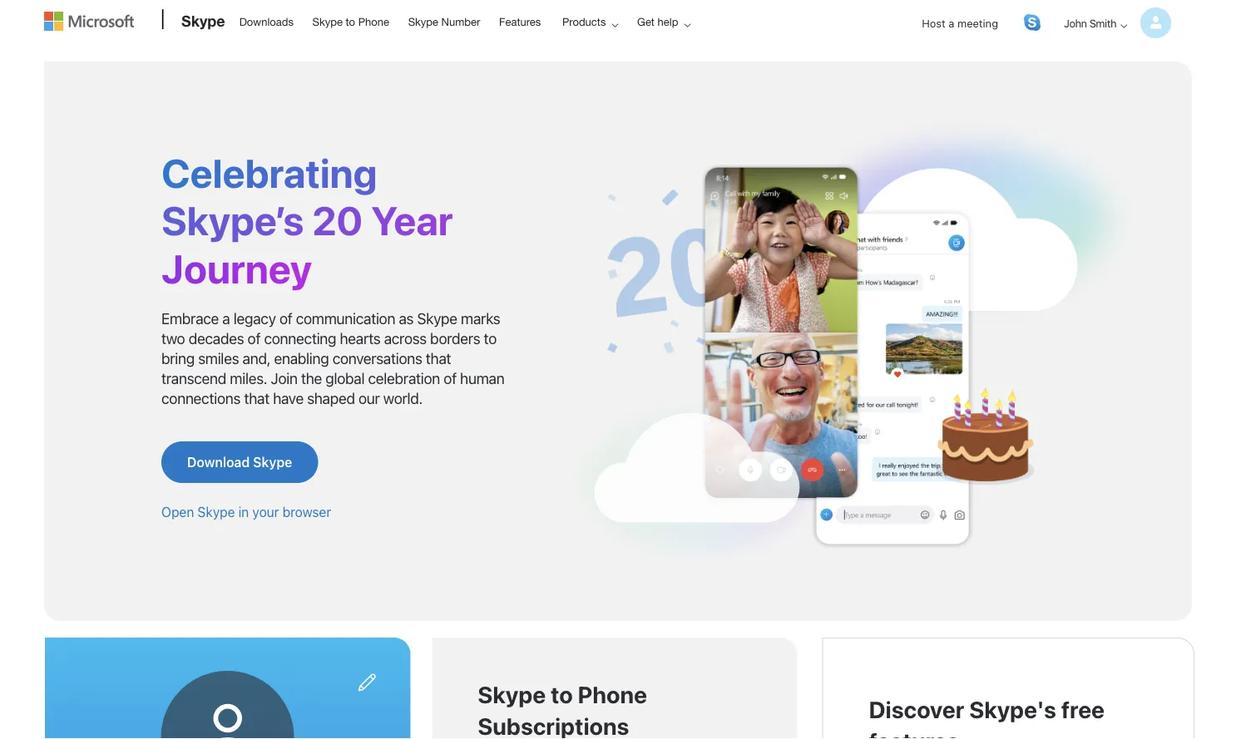 Task type: describe. For each thing, give the bounding box(es) containing it.
hearts
[[340, 329, 380, 347]]

products button
[[551, 1, 632, 42]]

get help
[[637, 15, 678, 28]]

celebration
[[368, 369, 440, 387]]

have
[[273, 389, 303, 407]]

0 vertical spatial of
[[279, 309, 292, 327]]

skype right downloads
[[312, 15, 343, 28]]

open skype in your browser link
[[161, 504, 331, 520]]

 link
[[349, 665, 385, 701]]

arrow down image
[[1114, 16, 1134, 36]]

1 vertical spatial of
[[247, 329, 260, 347]]

enabling
[[274, 349, 329, 367]]

marks
[[461, 309, 500, 327]]

embrace
[[161, 309, 219, 327]]

miles.
[[230, 369, 267, 387]]

phone for skype to phone
[[358, 15, 389, 28]]

skype to phone link
[[305, 1, 397, 41]]

get
[[637, 15, 655, 28]]

features
[[499, 15, 541, 28]]

download skype link
[[161, 442, 318, 483]]

across
[[384, 329, 427, 347]]

to for skype to phone
[[346, 15, 355, 28]]

menu bar containing host a meeting
[[44, 2, 1192, 88]]

great video calling with skype image
[[561, 111, 1142, 571]]

journey
[[161, 245, 312, 292]]

 link
[[1024, 14, 1041, 31]]

smiles
[[198, 349, 239, 367]]

human
[[460, 369, 504, 387]]

a for host
[[948, 17, 954, 29]]

discover skype's free features
[[869, 696, 1105, 739]]

our
[[358, 389, 380, 407]]

bring
[[161, 349, 195, 367]]

decades
[[189, 329, 244, 347]]

help
[[658, 15, 678, 28]]

download skype
[[187, 455, 292, 470]]

skype inside embrace a legacy of communication as skype marks two decades of connecting hearts across borders to bring smiles and, enabling conversations that transcend miles. join the global celebration of human connections that have shaped our world.
[[417, 309, 457, 327]]

features
[[869, 728, 959, 739]]

open skype in your browser
[[161, 504, 331, 520]]

open
[[161, 504, 194, 520]]

year
[[371, 197, 453, 244]]

celebrating
[[161, 149, 377, 196]]

skype's
[[969, 696, 1056, 724]]

shaped
[[307, 389, 355, 407]]

downloads link
[[232, 1, 301, 41]]



Task type: vqa. For each thing, say whether or not it's contained in the screenshot.
hearts
yes



Task type: locate. For each thing, give the bounding box(es) containing it.
skype number link
[[401, 1, 488, 41]]

connections
[[161, 389, 241, 407]]

skype up borders
[[417, 309, 457, 327]]

a
[[948, 17, 954, 29], [222, 309, 230, 327]]

two
[[161, 329, 185, 347]]

conversations
[[332, 349, 422, 367]]

phone
[[358, 15, 389, 28], [578, 681, 647, 709]]

1 horizontal spatial that
[[426, 349, 451, 367]]

host a meeting
[[922, 17, 998, 29]]

embrace a legacy of communication as skype marks two decades of connecting hearts across borders to bring smiles and, enabling conversations that transcend miles. join the global celebration of human connections that have shaped our world.
[[161, 309, 504, 407]]

the
[[301, 369, 322, 387]]

that down miles.
[[244, 389, 269, 407]]

a for embrace
[[222, 309, 230, 327]]

to
[[346, 15, 355, 28], [484, 329, 497, 347], [551, 681, 573, 709]]

skype number
[[408, 15, 480, 28]]

0 horizontal spatial a
[[222, 309, 230, 327]]

borders
[[430, 329, 480, 347]]

2 horizontal spatial of
[[444, 369, 456, 387]]

host a meeting link
[[908, 2, 1011, 44]]

legacy
[[234, 309, 276, 327]]

transcend
[[161, 369, 226, 387]]

avatar image
[[1140, 7, 1171, 38]]

your
[[252, 504, 279, 520]]

1 vertical spatial that
[[244, 389, 269, 407]]

0 vertical spatial a
[[948, 17, 954, 29]]

celebrating skype's 20 year journey
[[161, 149, 453, 292]]

1 horizontal spatial to
[[484, 329, 497, 347]]


[[357, 673, 377, 693]]

connecting
[[264, 329, 336, 347]]

to inside skype to phone subscriptions
[[551, 681, 573, 709]]

0 horizontal spatial phone
[[358, 15, 389, 28]]

of up connecting
[[279, 309, 292, 327]]

and,
[[242, 349, 270, 367]]

0 vertical spatial to
[[346, 15, 355, 28]]

1 horizontal spatial a
[[948, 17, 954, 29]]

phone inside skype to phone subscriptions
[[578, 681, 647, 709]]

discover
[[869, 696, 964, 724]]

free
[[1061, 696, 1105, 724]]

get help button
[[626, 1, 704, 42]]

0 horizontal spatial to
[[346, 15, 355, 28]]

john
[[1064, 17, 1087, 29]]

downloads
[[239, 15, 294, 28]]

as
[[399, 309, 414, 327]]

skype inside skype to phone subscriptions
[[478, 681, 546, 709]]

features link
[[492, 1, 548, 41]]

skype left number
[[408, 15, 438, 28]]

to for skype to phone subscriptions
[[551, 681, 573, 709]]

0 horizontal spatial of
[[247, 329, 260, 347]]

1 vertical spatial to
[[484, 329, 497, 347]]

2 vertical spatial of
[[444, 369, 456, 387]]

a up decades
[[222, 309, 230, 327]]

host
[[922, 17, 945, 29]]

1 horizontal spatial phone
[[578, 681, 647, 709]]

skype up your
[[253, 455, 292, 470]]

global
[[325, 369, 365, 387]]

0 vertical spatial that
[[426, 349, 451, 367]]

skype up subscriptions
[[478, 681, 546, 709]]

communication
[[296, 309, 395, 327]]

microsoft image
[[44, 12, 134, 31]]

2 horizontal spatial to
[[551, 681, 573, 709]]

that
[[426, 349, 451, 367], [244, 389, 269, 407]]

0 horizontal spatial that
[[244, 389, 269, 407]]

skype left downloads link
[[181, 12, 225, 30]]

menu bar
[[44, 2, 1192, 88]]

john smith
[[1064, 17, 1116, 29]]

1 horizontal spatial of
[[279, 309, 292, 327]]

2 vertical spatial to
[[551, 681, 573, 709]]

smith
[[1089, 17, 1116, 29]]

number
[[441, 15, 480, 28]]

that down borders
[[426, 349, 451, 367]]

skype left in
[[198, 504, 235, 520]]

skype's
[[161, 197, 304, 244]]

of down legacy
[[247, 329, 260, 347]]

phone left skype number
[[358, 15, 389, 28]]

1 vertical spatial phone
[[578, 681, 647, 709]]

products
[[562, 15, 606, 28]]

skype
[[181, 12, 225, 30], [312, 15, 343, 28], [408, 15, 438, 28], [417, 309, 457, 327], [253, 455, 292, 470], [198, 504, 235, 520], [478, 681, 546, 709]]

of
[[279, 309, 292, 327], [247, 329, 260, 347], [444, 369, 456, 387]]

skype link
[[173, 1, 230, 46]]

a inside embrace a legacy of communication as skype marks two decades of connecting hearts across borders to bring smiles and, enabling conversations that transcend miles. join the global celebration of human connections that have shaped our world.
[[222, 309, 230, 327]]

1 vertical spatial a
[[222, 309, 230, 327]]

subscriptions
[[478, 713, 629, 739]]

in
[[238, 504, 249, 520]]

browser
[[283, 504, 331, 520]]

phone for skype to phone subscriptions
[[578, 681, 647, 709]]

john smith link
[[1051, 2, 1171, 44]]

world.
[[383, 389, 423, 407]]

a right host
[[948, 17, 954, 29]]

meeting
[[957, 17, 998, 29]]

phone up subscriptions
[[578, 681, 647, 709]]

download
[[187, 455, 250, 470]]

20
[[312, 197, 363, 244]]

of left human
[[444, 369, 456, 387]]

to inside embrace a legacy of communication as skype marks two decades of connecting hearts across borders to bring smiles and, enabling conversations that transcend miles. join the global celebration of human connections that have shaped our world.
[[484, 329, 497, 347]]

skype to phone subscriptions
[[478, 681, 647, 739]]

0 vertical spatial phone
[[358, 15, 389, 28]]

skype to phone
[[312, 15, 389, 28]]

join
[[271, 369, 298, 387]]



